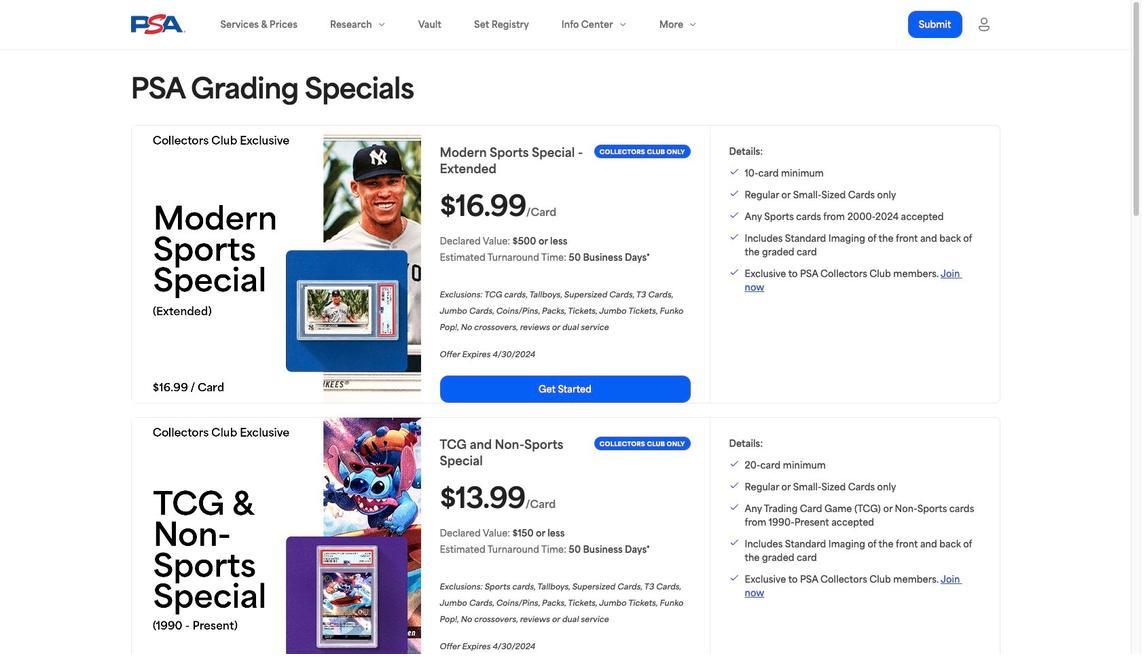 Task type: locate. For each thing, give the bounding box(es) containing it.
account image
[[976, 16, 993, 33]]



Task type: describe. For each thing, give the bounding box(es) containing it.
psa home page image
[[131, 14, 185, 35]]

cookie consent banner dialog
[[0, 606, 1132, 655]]



